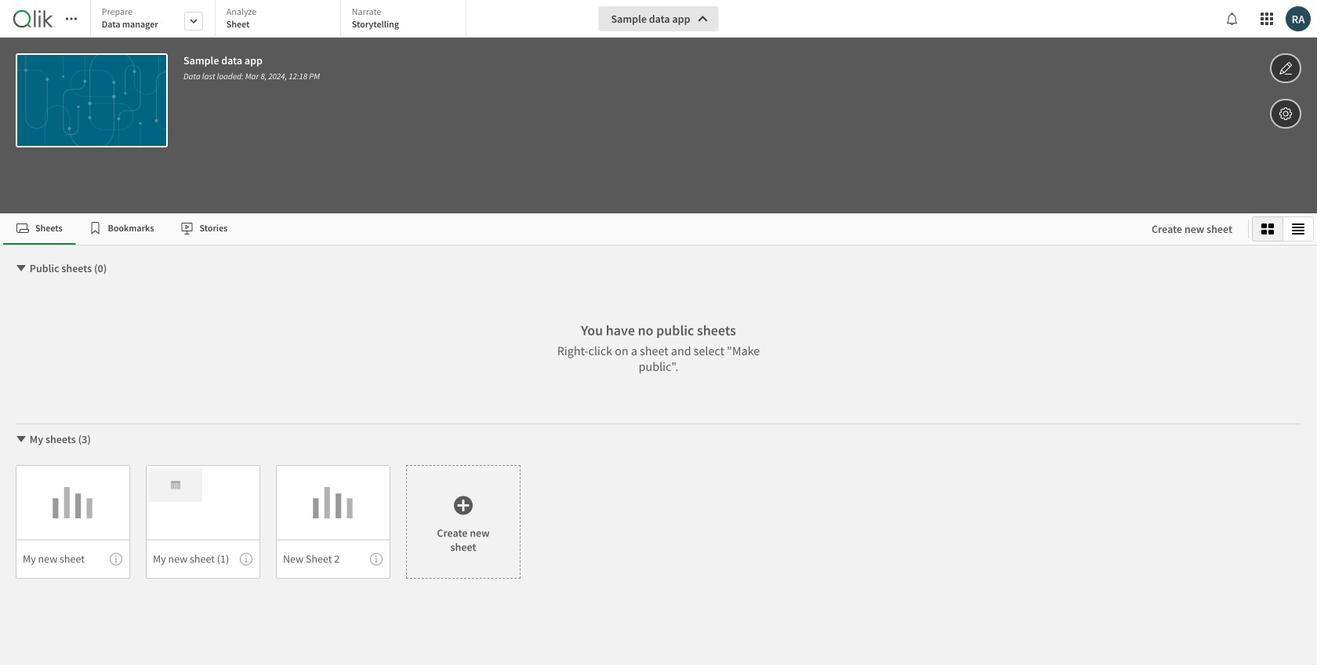 Task type: vqa. For each thing, say whether or not it's contained in the screenshot.
List view icon
yes



Task type: locate. For each thing, give the bounding box(es) containing it.
3 tooltip from the left
[[370, 553, 383, 566]]

2 horizontal spatial tooltip
[[370, 553, 383, 566]]

collapse image
[[15, 433, 27, 446]]

menu item for new sheet 2 sheet is selected. press the spacebar or enter key to open new sheet 2 sheet. use the right and left arrow keys to navigate. element
[[276, 540, 391, 579]]

edit image
[[1279, 59, 1294, 78]]

0 vertical spatial tab list
[[90, 0, 472, 39]]

my new sheet (1) sheet is selected. press the spacebar or enter key to open my new sheet (1) sheet. use the right and left arrow keys to navigate. element
[[146, 465, 260, 579]]

menu item
[[16, 540, 130, 579], [146, 540, 260, 579], [276, 540, 391, 579]]

tooltip for my new sheet sheet is selected. press the spacebar or enter key to open my new sheet sheet. use the right and left arrow keys to navigate. element at the left bottom of the page menu item
[[110, 553, 122, 566]]

tooltip inside my new sheet (1) sheet is selected. press the spacebar or enter key to open my new sheet (1) sheet. use the right and left arrow keys to navigate. element
[[240, 553, 253, 566]]

1 tooltip from the left
[[110, 553, 122, 566]]

1 horizontal spatial menu item
[[146, 540, 260, 579]]

tooltip inside my new sheet sheet is selected. press the spacebar or enter key to open my new sheet sheet. use the right and left arrow keys to navigate. element
[[110, 553, 122, 566]]

3 menu item from the left
[[276, 540, 391, 579]]

2 menu item from the left
[[146, 540, 260, 579]]

2 tooltip from the left
[[240, 553, 253, 566]]

1 menu item from the left
[[16, 540, 130, 579]]

menu item for my new sheet sheet is selected. press the spacebar or enter key to open my new sheet sheet. use the right and left arrow keys to navigate. element at the left bottom of the page
[[16, 540, 130, 579]]

list view image
[[1293, 223, 1305, 235]]

tooltip inside new sheet 2 sheet is selected. press the spacebar or enter key to open new sheet 2 sheet. use the right and left arrow keys to navigate. element
[[370, 553, 383, 566]]

1 horizontal spatial tooltip
[[240, 553, 253, 566]]

2 horizontal spatial menu item
[[276, 540, 391, 579]]

application
[[0, 0, 1318, 665]]

tooltip
[[110, 553, 122, 566], [240, 553, 253, 566], [370, 553, 383, 566]]

toolbar
[[0, 0, 1318, 213]]

0 horizontal spatial tooltip
[[110, 553, 122, 566]]

tab list
[[90, 0, 472, 39], [3, 213, 1137, 245]]

0 horizontal spatial menu item
[[16, 540, 130, 579]]

new sheet 2 sheet is selected. press the spacebar or enter key to open new sheet 2 sheet. use the right and left arrow keys to navigate. element
[[276, 465, 391, 579]]

tooltip for menu item for new sheet 2 sheet is selected. press the spacebar or enter key to open new sheet 2 sheet. use the right and left arrow keys to navigate. element
[[370, 553, 383, 566]]

group
[[1253, 217, 1315, 242]]



Task type: describe. For each thing, give the bounding box(es) containing it.
my new sheet sheet is selected. press the spacebar or enter key to open my new sheet sheet. use the right and left arrow keys to navigate. element
[[16, 465, 130, 579]]

collapse image
[[15, 262, 27, 275]]

menu item for my new sheet (1) sheet is selected. press the spacebar or enter key to open my new sheet (1) sheet. use the right and left arrow keys to navigate. element
[[146, 540, 260, 579]]

grid view image
[[1262, 223, 1275, 235]]

1 vertical spatial tab list
[[3, 213, 1137, 245]]

app options image
[[1279, 104, 1294, 123]]

tooltip for menu item corresponding to my new sheet (1) sheet is selected. press the spacebar or enter key to open my new sheet (1) sheet. use the right and left arrow keys to navigate. element
[[240, 553, 253, 566]]



